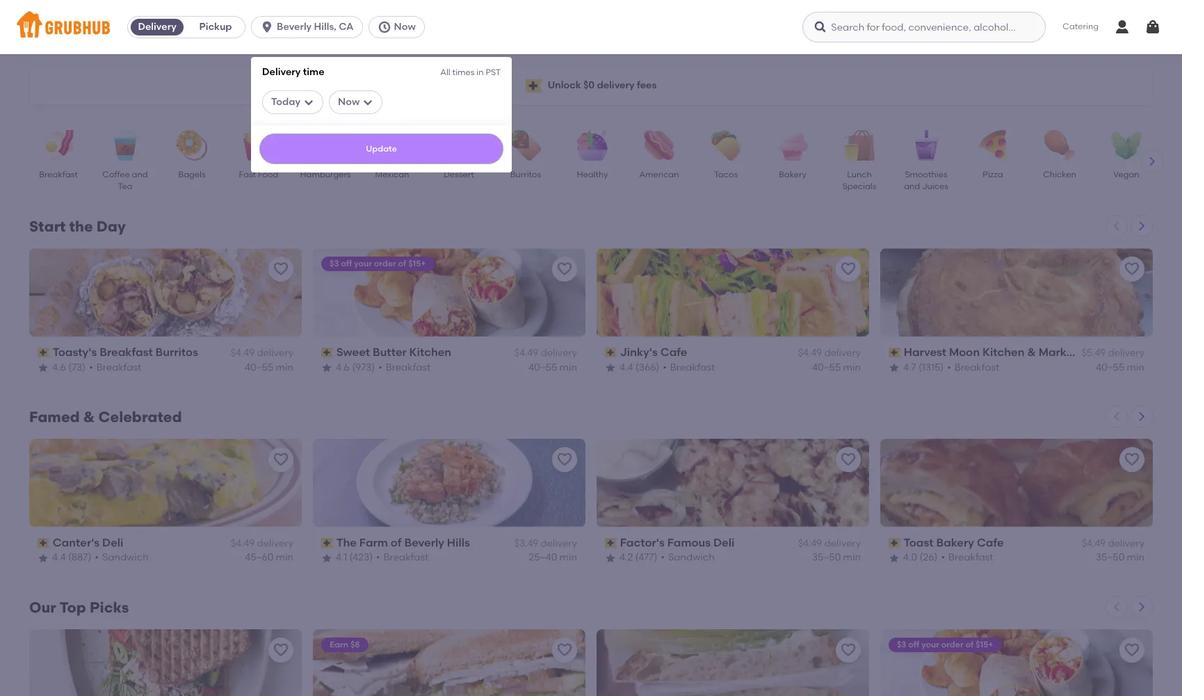 Task type: vqa. For each thing, say whether or not it's contained in the screenshot.
12 oz. Canned Soda + $0.99
no



Task type: locate. For each thing, give the bounding box(es) containing it.
save this restaurant button
[[269, 257, 294, 282], [552, 257, 577, 282], [836, 257, 861, 282], [1120, 257, 1145, 282], [269, 447, 294, 472], [552, 447, 577, 472], [836, 447, 861, 472], [1120, 447, 1145, 472], [269, 638, 294, 663], [552, 638, 577, 663], [836, 638, 861, 663], [1120, 638, 1145, 663]]

caret right icon image for day
[[1137, 221, 1148, 232]]

1 horizontal spatial delivery
[[262, 66, 301, 78]]

1 horizontal spatial 4.4
[[620, 361, 633, 373]]

• breakfast for farm
[[376, 552, 429, 564]]

food
[[258, 170, 279, 179]]

subscription pass image left sweet at the left of the page
[[321, 348, 334, 358]]

factor's
[[620, 536, 665, 549]]

subscription pass image for the farm of beverly hills
[[321, 539, 334, 548]]

$4.49 delivery for sweet butter kitchen
[[515, 347, 577, 359]]

star icon image left 4.6 (973) in the left of the page
[[321, 362, 332, 373]]

deli right canter's
[[102, 536, 123, 549]]

breakfast for toast bakery cafe
[[949, 552, 994, 564]]

0 vertical spatial $3
[[330, 259, 339, 269]]

0 horizontal spatial deli
[[102, 536, 123, 549]]

1 kitchen from the left
[[409, 346, 452, 359]]

delivery
[[597, 79, 635, 91], [257, 347, 294, 359], [541, 347, 577, 359], [825, 347, 861, 359], [1108, 347, 1145, 359], [257, 538, 294, 550], [541, 538, 577, 550], [825, 538, 861, 550], [1108, 538, 1145, 550]]

• for cafe
[[663, 361, 667, 373]]

farm
[[359, 536, 388, 549]]

(73)
[[68, 361, 86, 373]]

of
[[398, 259, 406, 269], [391, 536, 402, 549], [966, 640, 974, 650]]

0 horizontal spatial • sandwich
[[95, 552, 149, 564]]

bagels image
[[168, 130, 216, 161]]

subscription pass image for harvest moon kitchen & marketplace
[[889, 348, 901, 358]]

• for moon
[[948, 361, 951, 373]]

star icon image left 4.7
[[889, 362, 900, 373]]

2 sandwich from the left
[[668, 552, 715, 564]]

beverly left hills,
[[277, 21, 312, 33]]

and inside smoothies and juices
[[904, 182, 920, 192]]

0 vertical spatial and
[[132, 170, 148, 179]]

kitchen
[[409, 346, 452, 359], [983, 346, 1025, 359]]

chicken image
[[1036, 130, 1084, 161]]

0 horizontal spatial 35–50
[[812, 552, 841, 564]]

$4.49 delivery
[[231, 347, 294, 359], [515, 347, 577, 359], [798, 347, 861, 359], [231, 538, 294, 550], [798, 538, 861, 550], [1082, 538, 1145, 550]]

toasty's breakfast burritos
[[53, 346, 198, 359]]

2 kitchen from the left
[[983, 346, 1025, 359]]

jinky's
[[620, 346, 658, 359]]

unlock
[[548, 79, 581, 91]]

star icon image left 4.1
[[321, 553, 332, 564]]

4.6 for toasty's breakfast burritos
[[52, 361, 66, 373]]

• sandwich
[[95, 552, 149, 564], [661, 552, 715, 564]]

lunch specials image
[[835, 130, 884, 161]]

1 35–50 min from the left
[[812, 552, 861, 564]]

earn $8
[[330, 640, 360, 650]]

delivery left pickup
[[138, 21, 177, 33]]

svg image
[[363, 97, 374, 108]]

1 40–55 from the left
[[245, 361, 274, 373]]

subscription pass image left jinky's
[[605, 348, 617, 358]]

sandwich down canter's deli
[[102, 552, 149, 564]]

pst
[[486, 67, 501, 77]]

4.2 (477)
[[620, 552, 658, 564]]

0 horizontal spatial your
[[354, 259, 372, 269]]

0 horizontal spatial and
[[132, 170, 148, 179]]

4 40–55 from the left
[[1096, 361, 1125, 373]]

0 vertical spatial 4.4
[[620, 361, 633, 373]]

delivery up today
[[262, 66, 301, 78]]

subscription pass image left factor's
[[605, 539, 617, 548]]

40–55 min for harvest moon kitchen & marketplace
[[1096, 361, 1145, 373]]

and up tea
[[132, 170, 148, 179]]

2 40–55 min from the left
[[529, 361, 577, 373]]

$4.49 delivery for toast bakery cafe
[[1082, 538, 1145, 550]]

kitchen right moon
[[983, 346, 1025, 359]]

caret left icon image for our top picks
[[1112, 602, 1123, 613]]

the farm of beverly hills
[[336, 536, 470, 549]]

0 horizontal spatial order
[[374, 259, 396, 269]]

bakery up (26)
[[937, 536, 975, 549]]

top
[[59, 599, 86, 616]]

2 35–50 min from the left
[[1096, 552, 1145, 564]]

0 vertical spatial cafe
[[661, 346, 688, 359]]

0 horizontal spatial 4.4
[[52, 552, 66, 564]]

• right (973)
[[378, 361, 382, 373]]

harvest moon kitchen & marketplace
[[904, 346, 1109, 359]]

1 vertical spatial 4.4
[[52, 552, 66, 564]]

1 horizontal spatial bakery
[[937, 536, 975, 549]]

subscription pass image left toasty's
[[38, 348, 50, 358]]

• down farm
[[376, 552, 380, 564]]

1 horizontal spatial burritos
[[510, 170, 541, 179]]

star icon image for toasty's breakfast burritos
[[38, 362, 49, 373]]

picks
[[90, 599, 129, 616]]

caret right icon image for celebrated
[[1137, 411, 1148, 422]]

1 vertical spatial burritos
[[156, 346, 198, 359]]

smoothies and juices image
[[902, 130, 951, 161]]

4.6 down sweet at the left of the page
[[336, 361, 350, 373]]

1 35–50 from the left
[[812, 552, 841, 564]]

0 vertical spatial bakery
[[779, 170, 807, 179]]

• for deli
[[95, 552, 99, 564]]

• breakfast for bakery
[[941, 552, 994, 564]]

1 • sandwich from the left
[[95, 552, 149, 564]]

star icon image
[[38, 362, 49, 373], [321, 362, 332, 373], [605, 362, 616, 373], [889, 362, 900, 373], [38, 553, 49, 564], [321, 553, 332, 564], [605, 553, 616, 564], [889, 553, 900, 564]]

• breakfast down jinky's cafe
[[663, 361, 715, 373]]

0 horizontal spatial off
[[341, 259, 352, 269]]

1 4.6 from the left
[[52, 361, 66, 373]]

1 horizontal spatial 35–50
[[1096, 552, 1125, 564]]

• breakfast down moon
[[948, 361, 1000, 373]]

delivery time
[[262, 66, 325, 78]]

juices
[[922, 182, 949, 192]]

$3 off your order of $15+
[[330, 259, 426, 269], [897, 640, 994, 650]]

0 horizontal spatial &
[[83, 408, 95, 426]]

caret right icon image
[[1147, 156, 1158, 167], [1137, 221, 1148, 232], [1137, 411, 1148, 422], [1137, 602, 1148, 613]]

4.1
[[336, 552, 347, 564]]

star icon image left the 4.4 (366)
[[605, 362, 616, 373]]

delivery for jinky's cafe
[[825, 347, 861, 359]]

subscription pass image left canter's
[[38, 539, 50, 548]]

1 horizontal spatial your
[[922, 640, 940, 650]]

0 horizontal spatial sandwich
[[102, 552, 149, 564]]

marketplace
[[1039, 346, 1109, 359]]

0 vertical spatial burritos
[[510, 170, 541, 179]]

1 vertical spatial beverly
[[404, 536, 444, 549]]

update
[[366, 144, 397, 154]]

star icon image for the farm of beverly hills
[[321, 553, 332, 564]]

now inside button
[[394, 21, 416, 33]]

bakery down bakery image
[[779, 170, 807, 179]]

0 horizontal spatial 4.6
[[52, 361, 66, 373]]

1 horizontal spatial cafe
[[977, 536, 1004, 549]]

1 horizontal spatial beverly
[[404, 536, 444, 549]]

star icon image for canter's deli
[[38, 553, 49, 564]]

star icon image left 4.0
[[889, 553, 900, 564]]

coffee
[[102, 170, 130, 179]]

1 horizontal spatial deli
[[714, 536, 735, 549]]

• breakfast for breakfast
[[89, 361, 141, 373]]

tacos image
[[702, 130, 751, 161]]

• right the (1315)
[[948, 361, 951, 373]]

• breakfast
[[89, 361, 141, 373], [378, 361, 431, 373], [663, 361, 715, 373], [948, 361, 1000, 373], [376, 552, 429, 564], [941, 552, 994, 564]]

min for factor's famous deli
[[843, 552, 861, 564]]

1 vertical spatial &
[[83, 408, 95, 426]]

2 • sandwich from the left
[[661, 552, 715, 564]]

sandwich
[[102, 552, 149, 564], [668, 552, 715, 564]]

ca
[[339, 21, 354, 33]]

• sandwich down the famous
[[661, 552, 715, 564]]

0 horizontal spatial kitchen
[[409, 346, 452, 359]]

1 vertical spatial off
[[909, 640, 920, 650]]

$15+
[[408, 259, 426, 269], [976, 640, 994, 650]]

star icon image for harvest moon kitchen & marketplace
[[889, 362, 900, 373]]

• sandwich down canter's deli
[[95, 552, 149, 564]]

breakfast down toast bakery cafe in the bottom right of the page
[[949, 552, 994, 564]]

• sandwich for deli
[[95, 552, 149, 564]]

dessert image
[[435, 130, 483, 161]]

4.6 left (73)
[[52, 361, 66, 373]]

1 caret left icon image from the top
[[1112, 221, 1123, 232]]

• right '(887)' on the left bottom
[[95, 552, 99, 564]]

order
[[374, 259, 396, 269], [942, 640, 964, 650]]

$4.49 for toasty's breakfast burritos
[[231, 347, 255, 359]]

1 horizontal spatial and
[[904, 182, 920, 192]]

3 40–55 min from the left
[[812, 361, 861, 373]]

star icon image left 4.6 (73)
[[38, 362, 49, 373]]

• right (73)
[[89, 361, 93, 373]]

kitchen for butter
[[409, 346, 452, 359]]

• right (366)
[[663, 361, 667, 373]]

0 horizontal spatial cafe
[[661, 346, 688, 359]]

4.0
[[904, 552, 918, 564]]

0 horizontal spatial beverly
[[277, 21, 312, 33]]

save this restaurant image
[[273, 451, 289, 468], [556, 451, 573, 468], [1124, 451, 1141, 468], [556, 642, 573, 659], [1124, 642, 1141, 659]]

• breakfast down toast bakery cafe in the bottom right of the page
[[941, 552, 994, 564]]

coffee and tea
[[102, 170, 148, 192]]

1 vertical spatial $3 off your order of $15+
[[897, 640, 994, 650]]

• right (26)
[[941, 552, 945, 564]]

breakfast down the farm of beverly hills
[[384, 552, 429, 564]]

1 horizontal spatial order
[[942, 640, 964, 650]]

min for toasty's breakfast burritos
[[276, 361, 294, 373]]

and down smoothies
[[904, 182, 920, 192]]

harvest
[[904, 346, 947, 359]]

star icon image left 4.2
[[605, 553, 616, 564]]

1 vertical spatial $3
[[897, 640, 907, 650]]

0 vertical spatial caret left icon image
[[1112, 221, 1123, 232]]

now
[[394, 21, 416, 33], [338, 96, 360, 108]]

famed & celebrated
[[29, 408, 182, 426]]

1 horizontal spatial $3 off your order of $15+
[[897, 640, 994, 650]]

caret left icon image
[[1112, 221, 1123, 232], [1112, 411, 1123, 422], [1112, 602, 1123, 613]]

$4.49 for sweet butter kitchen
[[515, 347, 538, 359]]

bakery
[[779, 170, 807, 179], [937, 536, 975, 549]]

$4.49 for canter's deli
[[231, 538, 255, 550]]

subscription pass image for canter's deli
[[38, 539, 50, 548]]

1 vertical spatial caret left icon image
[[1112, 411, 1123, 422]]

$3
[[330, 259, 339, 269], [897, 640, 907, 650]]

1 vertical spatial and
[[904, 182, 920, 192]]

subscription pass image left the
[[321, 539, 334, 548]]

1 horizontal spatial off
[[909, 640, 920, 650]]

sandwich down the famous
[[668, 552, 715, 564]]

(366)
[[636, 361, 660, 373]]

pizza image
[[969, 130, 1018, 161]]

sandwich for famous
[[668, 552, 715, 564]]

1 horizontal spatial now
[[394, 21, 416, 33]]

$4.49 delivery for factor's famous deli
[[798, 538, 861, 550]]

$4.49
[[231, 347, 255, 359], [515, 347, 538, 359], [798, 347, 822, 359], [231, 538, 255, 550], [798, 538, 822, 550], [1082, 538, 1106, 550]]

burritos image
[[502, 130, 550, 161]]

delivery
[[138, 21, 177, 33], [262, 66, 301, 78]]

4.4 (887)
[[52, 552, 91, 564]]

pickup
[[199, 21, 232, 33]]

0 vertical spatial beverly
[[277, 21, 312, 33]]

american
[[640, 170, 679, 179]]

pizza
[[983, 170, 1004, 179]]

subscription pass image
[[38, 348, 50, 358], [321, 348, 334, 358], [889, 348, 901, 358], [38, 539, 50, 548], [321, 539, 334, 548]]

svg image inside "now" button
[[377, 20, 391, 34]]

40–55 for sweet butter kitchen
[[529, 361, 557, 373]]

1 horizontal spatial sandwich
[[668, 552, 715, 564]]

breakfast down jinky's cafe
[[670, 361, 715, 373]]

healthy
[[577, 170, 608, 179]]

subscription pass image for famed & celebrated
[[605, 539, 617, 548]]

2 40–55 from the left
[[529, 361, 557, 373]]

4.4 left '(887)' on the left bottom
[[52, 552, 66, 564]]

jinky's cafe
[[620, 346, 688, 359]]

0 vertical spatial delivery
[[138, 21, 177, 33]]

$4.49 delivery for jinky's cafe
[[798, 347, 861, 359]]

min for jinky's cafe
[[843, 361, 861, 373]]

35–50 min for toast bakery cafe
[[1096, 552, 1145, 564]]

1 horizontal spatial $3
[[897, 640, 907, 650]]

1 vertical spatial bakery
[[937, 536, 975, 549]]

& left marketplace
[[1028, 346, 1036, 359]]

1 horizontal spatial 35–50 min
[[1096, 552, 1145, 564]]

3 40–55 from the left
[[812, 361, 841, 373]]

• breakfast down the toasty's breakfast burritos
[[89, 361, 141, 373]]

0 vertical spatial $3 off your order of $15+
[[330, 259, 426, 269]]

• breakfast down sweet butter kitchen
[[378, 361, 431, 373]]

4 40–55 min from the left
[[1096, 361, 1145, 373]]

0 vertical spatial off
[[341, 259, 352, 269]]

& right 'famed'
[[83, 408, 95, 426]]

40–55 min for sweet butter kitchen
[[529, 361, 577, 373]]

2 caret left icon image from the top
[[1112, 411, 1123, 422]]

0 horizontal spatial 35–50 min
[[812, 552, 861, 564]]

your
[[354, 259, 372, 269], [922, 640, 940, 650]]

subscription pass image for sweet butter kitchen
[[321, 348, 334, 358]]

svg image inside beverly hills, ca button
[[260, 20, 274, 34]]

star icon image left 4.4 (887)
[[38, 553, 49, 564]]

delivery button
[[128, 16, 186, 38]]

0 vertical spatial &
[[1028, 346, 1036, 359]]

• for breakfast
[[89, 361, 93, 373]]

beverly left the hills
[[404, 536, 444, 549]]

1 vertical spatial now
[[338, 96, 360, 108]]

4.4 down jinky's
[[620, 361, 633, 373]]

breakfast down sweet butter kitchen
[[386, 361, 431, 373]]

delivery for the farm of beverly hills
[[541, 538, 577, 550]]

45–60
[[245, 552, 274, 564]]

off
[[341, 259, 352, 269], [909, 640, 920, 650]]

breakfast right toasty's
[[100, 346, 153, 359]]

0 horizontal spatial $15+
[[408, 259, 426, 269]]

3 caret left icon image from the top
[[1112, 602, 1123, 613]]

save this restaurant image
[[273, 261, 289, 278], [556, 261, 573, 278], [840, 261, 857, 278], [1124, 261, 1141, 278], [840, 451, 857, 468], [273, 642, 289, 659], [840, 642, 857, 659]]

delivery inside button
[[138, 21, 177, 33]]

and for smoothies and juices
[[904, 182, 920, 192]]

4.4
[[620, 361, 633, 373], [52, 552, 66, 564]]

subscription pass image
[[605, 348, 617, 358], [605, 539, 617, 548], [889, 539, 901, 548]]

• right the (477) at the right
[[661, 552, 665, 564]]

mexican
[[375, 170, 409, 179]]

1 sandwich from the left
[[102, 552, 149, 564]]

now right ca
[[394, 21, 416, 33]]

• for butter
[[378, 361, 382, 373]]

fast food image
[[234, 130, 283, 161]]

breakfast down moon
[[955, 361, 1000, 373]]

now left svg icon
[[338, 96, 360, 108]]

delivery for delivery time
[[262, 66, 301, 78]]

start
[[29, 218, 66, 235]]

caret left icon image for start the day
[[1112, 221, 1123, 232]]

main navigation navigation
[[0, 0, 1183, 696]]

1 horizontal spatial kitchen
[[983, 346, 1025, 359]]

delivery for harvest moon kitchen & marketplace
[[1108, 347, 1145, 359]]

4.1 (423)
[[336, 552, 373, 564]]

0 horizontal spatial bakery
[[779, 170, 807, 179]]

4.6 (73)
[[52, 361, 86, 373]]

breakfast down breakfast image
[[39, 170, 78, 179]]

lunch specials
[[843, 170, 877, 192]]

our top picks
[[29, 599, 129, 616]]

1 40–55 min from the left
[[245, 361, 294, 373]]

and for coffee and tea
[[132, 170, 148, 179]]

0 horizontal spatial burritos
[[156, 346, 198, 359]]

1 vertical spatial order
[[942, 640, 964, 650]]

burritos
[[510, 170, 541, 179], [156, 346, 198, 359]]

kitchen right 'butter' at the left of page
[[409, 346, 452, 359]]

0 vertical spatial $15+
[[408, 259, 426, 269]]

save this restaurant image for the farm of beverly hills
[[556, 451, 573, 468]]

tacos
[[714, 170, 738, 179]]

0 horizontal spatial delivery
[[138, 21, 177, 33]]

1 vertical spatial delivery
[[262, 66, 301, 78]]

1 horizontal spatial • sandwich
[[661, 552, 715, 564]]

4.6 for sweet butter kitchen
[[336, 361, 350, 373]]

2 vertical spatial caret left icon image
[[1112, 602, 1123, 613]]

beverly inside button
[[277, 21, 312, 33]]

$5.49
[[1082, 347, 1106, 359]]

fast food
[[239, 170, 279, 179]]

$4.49 for jinky's cafe
[[798, 347, 822, 359]]

4.2
[[620, 552, 633, 564]]

and inside coffee and tea
[[132, 170, 148, 179]]

breakfast down the toasty's breakfast burritos
[[96, 361, 141, 373]]

2 35–50 from the left
[[1096, 552, 1125, 564]]

• breakfast down the farm of beverly hills
[[376, 552, 429, 564]]

1 horizontal spatial $15+
[[976, 640, 994, 650]]

1 horizontal spatial 4.6
[[336, 361, 350, 373]]

beverly
[[277, 21, 312, 33], [404, 536, 444, 549]]

•
[[89, 361, 93, 373], [378, 361, 382, 373], [663, 361, 667, 373], [948, 361, 951, 373], [95, 552, 99, 564], [376, 552, 380, 564], [661, 552, 665, 564], [941, 552, 945, 564]]

0 vertical spatial now
[[394, 21, 416, 33]]

deli right the famous
[[714, 536, 735, 549]]

min
[[276, 361, 294, 373], [560, 361, 577, 373], [843, 361, 861, 373], [1127, 361, 1145, 373], [276, 552, 294, 564], [560, 552, 577, 564], [843, 552, 861, 564], [1127, 552, 1145, 564]]

subscription pass image left harvest
[[889, 348, 901, 358]]

star icon image for toast bakery cafe
[[889, 553, 900, 564]]

2 vertical spatial of
[[966, 640, 974, 650]]

famous
[[668, 536, 711, 549]]

(477)
[[636, 552, 658, 564]]

delivery for toast bakery cafe
[[1108, 538, 1145, 550]]

&
[[1028, 346, 1036, 359], [83, 408, 95, 426]]

40–55 for jinky's cafe
[[812, 361, 841, 373]]

svg image
[[1145, 19, 1162, 35], [260, 20, 274, 34], [377, 20, 391, 34], [814, 20, 828, 34], [303, 97, 314, 108]]

2 4.6 from the left
[[336, 361, 350, 373]]

1 vertical spatial cafe
[[977, 536, 1004, 549]]

• for bakery
[[941, 552, 945, 564]]

healthy image
[[568, 130, 617, 161]]



Task type: describe. For each thing, give the bounding box(es) containing it.
toast
[[904, 536, 934, 549]]

mexican image
[[368, 130, 417, 161]]

35–50 for factor's famous deli
[[812, 552, 841, 564]]

subscription pass image left toast
[[889, 539, 901, 548]]

1 vertical spatial your
[[922, 640, 940, 650]]

45–60 min
[[245, 552, 294, 564]]

delivery for delivery
[[138, 21, 177, 33]]

1 horizontal spatial &
[[1028, 346, 1036, 359]]

min for canter's deli
[[276, 552, 294, 564]]

0 vertical spatial of
[[398, 259, 406, 269]]

hamburgers
[[300, 170, 351, 179]]

$5.49 delivery
[[1082, 347, 1145, 359]]

min for the farm of beverly hills
[[560, 552, 577, 564]]

chicken
[[1044, 170, 1077, 179]]

4.4 for canter's deli
[[52, 552, 66, 564]]

catering
[[1063, 22, 1099, 32]]

min for sweet butter kitchen
[[560, 361, 577, 373]]

american image
[[635, 130, 684, 161]]

40–55 for toasty's breakfast burritos
[[245, 361, 274, 373]]

the
[[336, 536, 357, 549]]

toasty's
[[53, 346, 97, 359]]

40–55 min for toasty's breakfast burritos
[[245, 361, 294, 373]]

35–50 min for factor's famous deli
[[812, 552, 861, 564]]

save this restaurant image for toast bakery cafe
[[1124, 451, 1141, 468]]

• for famous
[[661, 552, 665, 564]]

smoothies and juices
[[904, 170, 949, 192]]

caret left icon image for famed & celebrated
[[1112, 411, 1123, 422]]

$4.49 for toast bakery cafe
[[1082, 538, 1106, 550]]

star icon image for sweet butter kitchen
[[321, 362, 332, 373]]

smoothies
[[905, 170, 948, 179]]

35–50 for toast bakery cafe
[[1096, 552, 1125, 564]]

25–40
[[529, 552, 557, 564]]

40–55 min for jinky's cafe
[[812, 361, 861, 373]]

lunch
[[847, 170, 872, 179]]

sandwich for deli
[[102, 552, 149, 564]]

delivery for canter's deli
[[257, 538, 294, 550]]

breakfast for jinky's cafe
[[670, 361, 715, 373]]

now button
[[368, 16, 430, 38]]

fees
[[637, 79, 657, 91]]

min for toast bakery cafe
[[1127, 552, 1145, 564]]

famed
[[29, 408, 80, 426]]

0 vertical spatial order
[[374, 259, 396, 269]]

breakfast for sweet butter kitchen
[[386, 361, 431, 373]]

bakery image
[[769, 130, 817, 161]]

sweet
[[336, 346, 370, 359]]

bagels
[[178, 170, 206, 179]]

$4.49 delivery for toasty's breakfast burritos
[[231, 347, 294, 359]]

specials
[[843, 182, 877, 192]]

• breakfast for cafe
[[663, 361, 715, 373]]

toast bakery cafe
[[904, 536, 1004, 549]]

fast
[[239, 170, 256, 179]]

pickup button
[[186, 16, 245, 38]]

40–55 for harvest moon kitchen & marketplace
[[1096, 361, 1125, 373]]

canter's deli
[[53, 536, 123, 549]]

hills
[[447, 536, 470, 549]]

hills,
[[314, 21, 337, 33]]

25–40 min
[[529, 552, 577, 564]]

breakfast image
[[34, 130, 83, 161]]

vegan
[[1114, 170, 1140, 179]]

unlock $0 delivery fees
[[548, 79, 657, 91]]

4.7 (1315)
[[904, 361, 944, 373]]

• breakfast for moon
[[948, 361, 1000, 373]]

all
[[441, 67, 451, 77]]

the
[[69, 218, 93, 235]]

update button
[[260, 133, 504, 164]]

$0
[[584, 79, 595, 91]]

(973)
[[352, 361, 375, 373]]

kitchen for moon
[[983, 346, 1025, 359]]

dessert
[[444, 170, 474, 179]]

today
[[271, 96, 301, 108]]

all times in pst
[[441, 67, 501, 77]]

(887)
[[68, 552, 91, 564]]

breakfast for harvest moon kitchen & marketplace
[[955, 361, 1000, 373]]

breakfast for toasty's breakfast burritos
[[96, 361, 141, 373]]

day
[[96, 218, 126, 235]]

(26)
[[920, 552, 938, 564]]

$3.49 delivery
[[515, 538, 577, 550]]

time
[[303, 66, 325, 78]]

4.4 (366)
[[620, 361, 660, 373]]

0 vertical spatial your
[[354, 259, 372, 269]]

4.0 (26)
[[904, 552, 938, 564]]

$3.49
[[515, 538, 538, 550]]

$4.49 delivery for canter's deli
[[231, 538, 294, 550]]

times
[[453, 67, 475, 77]]

canter's
[[53, 536, 100, 549]]

1 deli from the left
[[102, 536, 123, 549]]

vegan image
[[1103, 130, 1151, 161]]

2 deli from the left
[[714, 536, 735, 549]]

celebrated
[[98, 408, 182, 426]]

delivery for factor's famous deli
[[825, 538, 861, 550]]

hamburgers image
[[301, 130, 350, 161]]

• sandwich for famous
[[661, 552, 715, 564]]

earn
[[330, 640, 349, 650]]

1 vertical spatial of
[[391, 536, 402, 549]]

0 horizontal spatial $3
[[330, 259, 339, 269]]

sweet butter kitchen
[[336, 346, 452, 359]]

delivery for toasty's breakfast burritos
[[257, 347, 294, 359]]

butter
[[373, 346, 407, 359]]

coffee and tea image
[[101, 130, 150, 161]]

star icon image for factor's famous deli
[[605, 553, 616, 564]]

$8
[[351, 640, 360, 650]]

tea
[[118, 182, 133, 192]]

• breakfast for butter
[[378, 361, 431, 373]]

save this restaurant image for canter's deli
[[273, 451, 289, 468]]

star icon image for jinky's cafe
[[605, 362, 616, 373]]

$4.49 for factor's famous deli
[[798, 538, 822, 550]]

0 horizontal spatial $3 off your order of $15+
[[330, 259, 426, 269]]

caret right icon image for picks
[[1137, 602, 1148, 613]]

4.4 for jinky's cafe
[[620, 361, 633, 373]]

grubhub plus flag logo image
[[526, 79, 542, 92]]

delivery for sweet butter kitchen
[[541, 347, 577, 359]]

subscription pass image for start the day
[[605, 348, 617, 358]]

4.6 (973)
[[336, 361, 375, 373]]

breakfast for the farm of beverly hills
[[384, 552, 429, 564]]

moon
[[949, 346, 980, 359]]

1 vertical spatial $15+
[[976, 640, 994, 650]]

0 horizontal spatial now
[[338, 96, 360, 108]]

subscription pass image for toasty's breakfast burritos
[[38, 348, 50, 358]]

start the day
[[29, 218, 126, 235]]

factor's famous deli
[[620, 536, 735, 549]]

(1315)
[[919, 361, 944, 373]]

min for harvest moon kitchen & marketplace
[[1127, 361, 1145, 373]]

4.7
[[904, 361, 916, 373]]

• for farm
[[376, 552, 380, 564]]

beverly hills, ca button
[[251, 16, 368, 38]]

beverly hills, ca
[[277, 21, 354, 33]]

in
[[477, 67, 484, 77]]



